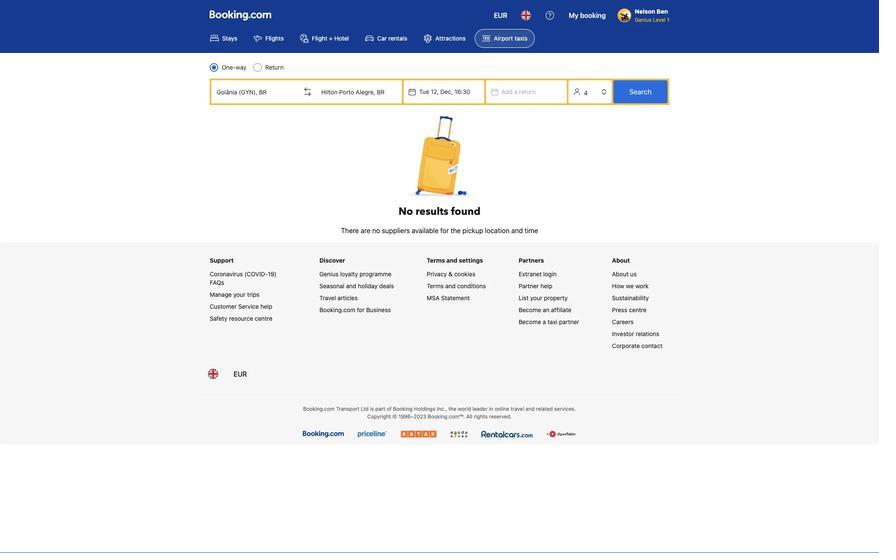 Task type: vqa. For each thing, say whether or not it's contained in the screenshot.
Suggested for you
no



Task type: locate. For each thing, give the bounding box(es) containing it.
19)
[[268, 270, 277, 277]]

2 become from the top
[[519, 318, 541, 325]]

priceline.com image
[[357, 431, 387, 438], [357, 431, 387, 438]]

there are no suppliers available for the pickup location and time
[[341, 226, 538, 235]]

1 vertical spatial genius
[[319, 270, 339, 277]]

manage
[[210, 291, 232, 298]]

1 horizontal spatial your
[[530, 294, 542, 301]]

1 vertical spatial booking.com
[[303, 406, 335, 412]]

1 vertical spatial for
[[357, 306, 365, 313]]

help
[[541, 282, 552, 289], [260, 303, 272, 310]]

corporate contact
[[612, 342, 663, 349]]

results
[[416, 205, 448, 219]]

0 horizontal spatial help
[[260, 303, 272, 310]]

and up the privacy & cookies link
[[446, 257, 457, 264]]

terms for terms and conditions
[[427, 282, 444, 289]]

your down partner help
[[530, 294, 542, 301]]

a for become
[[543, 318, 546, 325]]

safety resource centre
[[210, 315, 272, 322]]

1 horizontal spatial genius
[[635, 17, 652, 23]]

tue 12, dec, 16:30
[[419, 88, 470, 95]]

12,
[[431, 88, 439, 95]]

relations
[[636, 330, 659, 337]]

1 horizontal spatial eur button
[[489, 5, 512, 26]]

booking.com down travel articles at the left bottom
[[319, 306, 355, 313]]

1 vertical spatial a
[[543, 318, 546, 325]]

stays link
[[203, 29, 245, 48]]

flight
[[312, 35, 327, 42]]

and down 'loyalty'
[[346, 282, 356, 289]]

0 vertical spatial become
[[519, 306, 541, 313]]

0 vertical spatial booking.com
[[319, 306, 355, 313]]

1 horizontal spatial help
[[541, 282, 552, 289]]

travel
[[319, 294, 336, 301]]

affiliate
[[551, 306, 571, 313]]

booking.com for booking.com for business
[[319, 306, 355, 313]]

1 become from the top
[[519, 306, 541, 313]]

a inside button
[[514, 88, 517, 95]]

1 vertical spatial terms
[[427, 282, 444, 289]]

1 vertical spatial about
[[612, 270, 629, 277]]

booking.com inside booking.com transport ltd is part of booking holdings inc., the world leader in online travel and related services. copyright © 1996–2023 booking.com™. all rights reserved.
[[303, 406, 335, 412]]

1 horizontal spatial eur
[[494, 11, 507, 19]]

0 horizontal spatial genius
[[319, 270, 339, 277]]

booking.com image
[[210, 10, 271, 21], [303, 431, 344, 438], [303, 431, 344, 438]]

about for about
[[612, 257, 630, 264]]

seasonal and holiday deals
[[319, 282, 394, 289]]

eur
[[494, 11, 507, 19], [234, 370, 247, 378]]

booking.com
[[319, 306, 355, 313], [303, 406, 335, 412]]

the left pickup
[[451, 226, 461, 235]]

my booking link
[[564, 5, 611, 26]]

for
[[440, 226, 449, 235], [357, 306, 365, 313]]

terms
[[427, 257, 445, 264], [427, 282, 444, 289]]

a right add
[[514, 88, 517, 95]]

in
[[489, 406, 493, 412]]

investor
[[612, 330, 634, 337]]

a for add
[[514, 88, 517, 95]]

2 about from the top
[[612, 270, 629, 277]]

0 vertical spatial help
[[541, 282, 552, 289]]

terms down privacy
[[427, 282, 444, 289]]

help up list your property link
[[541, 282, 552, 289]]

agoda image
[[450, 431, 468, 438]]

1 horizontal spatial for
[[440, 226, 449, 235]]

0 vertical spatial the
[[451, 226, 461, 235]]

genius inside nelson ben genius level 1
[[635, 17, 652, 23]]

car rentals link
[[358, 29, 415, 48]]

time
[[525, 226, 538, 235]]

no results found image
[[402, 112, 478, 203]]

become for become an affiliate
[[519, 306, 541, 313]]

terms and conditions link
[[427, 282, 486, 289]]

and down the &
[[445, 282, 456, 289]]

pickup
[[463, 226, 483, 235]]

one-way
[[222, 64, 247, 71]]

extranet login link
[[519, 270, 557, 277]]

cookies
[[454, 270, 476, 277]]

there
[[341, 226, 359, 235]]

genius down nelson
[[635, 17, 652, 23]]

and left time
[[511, 226, 523, 235]]

help right service
[[260, 303, 272, 310]]

0 vertical spatial terms
[[427, 257, 445, 264]]

a left taxi
[[543, 318, 546, 325]]

2 terms from the top
[[427, 282, 444, 289]]

ltd
[[361, 406, 369, 412]]

the inside booking.com transport ltd is part of booking holdings inc., the world leader in online travel and related services. copyright © 1996–2023 booking.com™. all rights reserved.
[[449, 406, 456, 412]]

airport
[[494, 35, 513, 42]]

0 vertical spatial about
[[612, 257, 630, 264]]

0 vertical spatial a
[[514, 88, 517, 95]]

flights
[[265, 35, 284, 42]]

leader
[[473, 406, 488, 412]]

safety resource centre link
[[210, 315, 272, 322]]

about up about us
[[612, 257, 630, 264]]

for right available
[[440, 226, 449, 235]]

1 vertical spatial eur button
[[229, 364, 252, 384]]

airport taxis
[[494, 35, 528, 42]]

0 horizontal spatial eur button
[[229, 364, 252, 384]]

booking.com left transport
[[303, 406, 335, 412]]

taxi
[[548, 318, 557, 325]]

become down become an affiliate
[[519, 318, 541, 325]]

statement
[[441, 294, 470, 301]]

0 horizontal spatial centre
[[255, 315, 272, 322]]

and right travel
[[526, 406, 535, 412]]

centre down sustainability
[[629, 306, 647, 313]]

for left business
[[357, 306, 365, 313]]

partners
[[519, 257, 544, 264]]

manage your trips link
[[210, 291, 260, 298]]

about up the how
[[612, 270, 629, 277]]

attractions
[[435, 35, 466, 42]]

1 vertical spatial become
[[519, 318, 541, 325]]

rentalcars image
[[481, 431, 533, 438], [481, 431, 533, 438]]

rights
[[474, 414, 488, 420]]

the up 'booking.com™.' at the bottom of page
[[449, 406, 456, 412]]

add
[[502, 88, 513, 95]]

1 horizontal spatial a
[[543, 318, 546, 325]]

world
[[458, 406, 471, 412]]

and
[[511, 226, 523, 235], [446, 257, 457, 264], [346, 282, 356, 289], [445, 282, 456, 289], [526, 406, 535, 412]]

property
[[544, 294, 568, 301]]

1 about from the top
[[612, 257, 630, 264]]

how we work
[[612, 282, 649, 289]]

list your property
[[519, 294, 568, 301]]

all
[[466, 414, 472, 420]]

1 vertical spatial eur
[[234, 370, 247, 378]]

corporate
[[612, 342, 640, 349]]

0 vertical spatial genius
[[635, 17, 652, 23]]

Pick-up location field
[[211, 82, 297, 102]]

0 horizontal spatial your
[[233, 291, 246, 298]]

genius up seasonal
[[319, 270, 339, 277]]

centre down service
[[255, 315, 272, 322]]

press centre link
[[612, 306, 647, 313]]

Pick-up year number field
[[14, 85, 30, 94]]

sustainability
[[612, 294, 649, 301]]

travel
[[511, 406, 524, 412]]

found
[[451, 205, 481, 219]]

0 vertical spatial centre
[[629, 306, 647, 313]]

opentable image
[[547, 431, 576, 438], [547, 431, 576, 438]]

booking.com™.
[[428, 414, 465, 420]]

1 horizontal spatial centre
[[629, 306, 647, 313]]

terms up privacy
[[427, 257, 445, 264]]

1 vertical spatial centre
[[255, 315, 272, 322]]

become down the list
[[519, 306, 541, 313]]

0 horizontal spatial a
[[514, 88, 517, 95]]

rentals
[[389, 35, 407, 42]]

discover
[[319, 257, 345, 264]]

service
[[238, 303, 259, 310]]

1 vertical spatial the
[[449, 406, 456, 412]]

booking
[[393, 406, 413, 412]]

your up customer service help link
[[233, 291, 246, 298]]

1 terms from the top
[[427, 257, 445, 264]]

Pick-up location text field
[[211, 82, 297, 102]]

no results found
[[399, 205, 481, 219]]

0 vertical spatial eur
[[494, 11, 507, 19]]

1 vertical spatial help
[[260, 303, 272, 310]]

partner
[[559, 318, 579, 325]]

resource
[[229, 315, 253, 322]]

kayak image
[[401, 431, 437, 438], [401, 431, 437, 438]]

list your property link
[[519, 294, 568, 301]]

&
[[448, 270, 453, 277]]

msa statement link
[[427, 294, 470, 301]]

eur button
[[489, 5, 512, 26], [229, 364, 252, 384]]

customer service help
[[210, 303, 272, 310]]

how we work link
[[612, 282, 649, 289]]

0 horizontal spatial for
[[357, 306, 365, 313]]



Task type: describe. For each thing, give the bounding box(es) containing it.
how
[[612, 282, 624, 289]]

booking.com for booking.com transport ltd is part of booking holdings inc., the world leader in online travel and related services. copyright © 1996–2023 booking.com™. all rights reserved.
[[303, 406, 335, 412]]

about us
[[612, 270, 637, 277]]

is
[[370, 406, 374, 412]]

part
[[375, 406, 385, 412]]

seasonal and holiday deals link
[[319, 282, 394, 289]]

sustainability link
[[612, 294, 649, 301]]

hotel
[[334, 35, 349, 42]]

0 horizontal spatial eur
[[234, 370, 247, 378]]

privacy
[[427, 270, 447, 277]]

0 vertical spatial for
[[440, 226, 449, 235]]

no
[[399, 205, 413, 219]]

no
[[372, 226, 380, 235]]

your account menu nelson ben genius level 1 element
[[618, 4, 673, 23]]

partner help link
[[519, 282, 552, 289]]

genius loyalty programme
[[319, 270, 391, 277]]

list
[[519, 294, 529, 301]]

Pick-up month number field
[[1, 85, 9, 94]]

stays
[[222, 35, 237, 42]]

your for manage
[[233, 291, 246, 298]]

tue
[[419, 88, 429, 95]]

terms and conditions
[[427, 282, 486, 289]]

nelson
[[635, 8, 655, 15]]

and for seasonal and holiday deals
[[346, 282, 356, 289]]

nelson ben genius level 1
[[635, 8, 669, 23]]

return
[[519, 88, 536, 95]]

privacy & cookies
[[427, 270, 476, 277]]

booking.com for business link
[[319, 306, 391, 313]]

press
[[612, 306, 627, 313]]

services.
[[554, 406, 576, 412]]

seasonal
[[319, 282, 344, 289]]

genius loyalty programme link
[[319, 270, 391, 277]]

1
[[667, 17, 669, 23]]

(covid-
[[244, 270, 268, 277]]

business
[[366, 306, 391, 313]]

your for list
[[530, 294, 542, 301]]

careers
[[612, 318, 634, 325]]

booking.com transport ltd is part of booking holdings inc., the world leader in online travel and related services. copyright © 1996–2023 booking.com™. all rights reserved.
[[303, 406, 576, 420]]

manage your trips
[[210, 291, 260, 298]]

login
[[543, 270, 557, 277]]

agoda image
[[450, 431, 468, 438]]

terms for terms and settings
[[427, 257, 445, 264]]

press centre
[[612, 306, 647, 313]]

tue 12, dec, 16:30 button
[[404, 80, 484, 103]]

and inside booking.com transport ltd is part of booking holdings inc., the world leader in online travel and related services. copyright © 1996–2023 booking.com™. all rights reserved.
[[526, 406, 535, 412]]

flight + hotel
[[312, 35, 349, 42]]

contact
[[642, 342, 663, 349]]

travel articles
[[319, 294, 358, 301]]

available
[[412, 226, 439, 235]]

way
[[236, 64, 247, 71]]

become an affiliate link
[[519, 306, 571, 313]]

work
[[635, 282, 649, 289]]

car
[[377, 35, 387, 42]]

Drop-off location field
[[316, 82, 402, 102]]

partner help
[[519, 282, 552, 289]]

Drop-off location text field
[[316, 82, 402, 102]]

become for become a taxi partner
[[519, 318, 541, 325]]

flight + hotel link
[[293, 29, 356, 48]]

partner
[[519, 282, 539, 289]]

©
[[392, 414, 397, 420]]

programme
[[360, 270, 391, 277]]

extranet
[[519, 270, 542, 277]]

conditions
[[457, 282, 486, 289]]

16:30
[[455, 88, 470, 95]]

msa statement
[[427, 294, 470, 301]]

about us link
[[612, 270, 637, 277]]

customer service help link
[[210, 303, 272, 310]]

0 vertical spatial eur button
[[489, 5, 512, 26]]

car rentals
[[377, 35, 407, 42]]

booking.com for business
[[319, 306, 391, 313]]

add a return
[[502, 88, 536, 95]]

about for about us
[[612, 270, 629, 277]]

add a return button
[[486, 80, 567, 103]]

location
[[485, 226, 510, 235]]

search button
[[613, 80, 668, 103]]

airport taxis link
[[475, 29, 535, 48]]

attractions link
[[416, 29, 473, 48]]

become a taxi partner
[[519, 318, 579, 325]]

become a taxi partner link
[[519, 318, 579, 325]]

and for terms and conditions
[[445, 282, 456, 289]]

taxis
[[515, 35, 528, 42]]

of
[[387, 406, 392, 412]]

my booking
[[569, 11, 606, 19]]

coronavirus (covid-19) faqs link
[[210, 270, 277, 286]]

coronavirus (covid-19) faqs
[[210, 270, 277, 286]]

and for terms and settings
[[446, 257, 457, 264]]

inc.,
[[437, 406, 447, 412]]

ben
[[657, 8, 668, 15]]

return
[[265, 64, 284, 71]]

copyright
[[367, 414, 391, 420]]

suppliers
[[382, 226, 410, 235]]

booking
[[580, 11, 606, 19]]

1996–2023
[[399, 414, 426, 420]]

we
[[626, 282, 634, 289]]

flights link
[[246, 29, 291, 48]]



